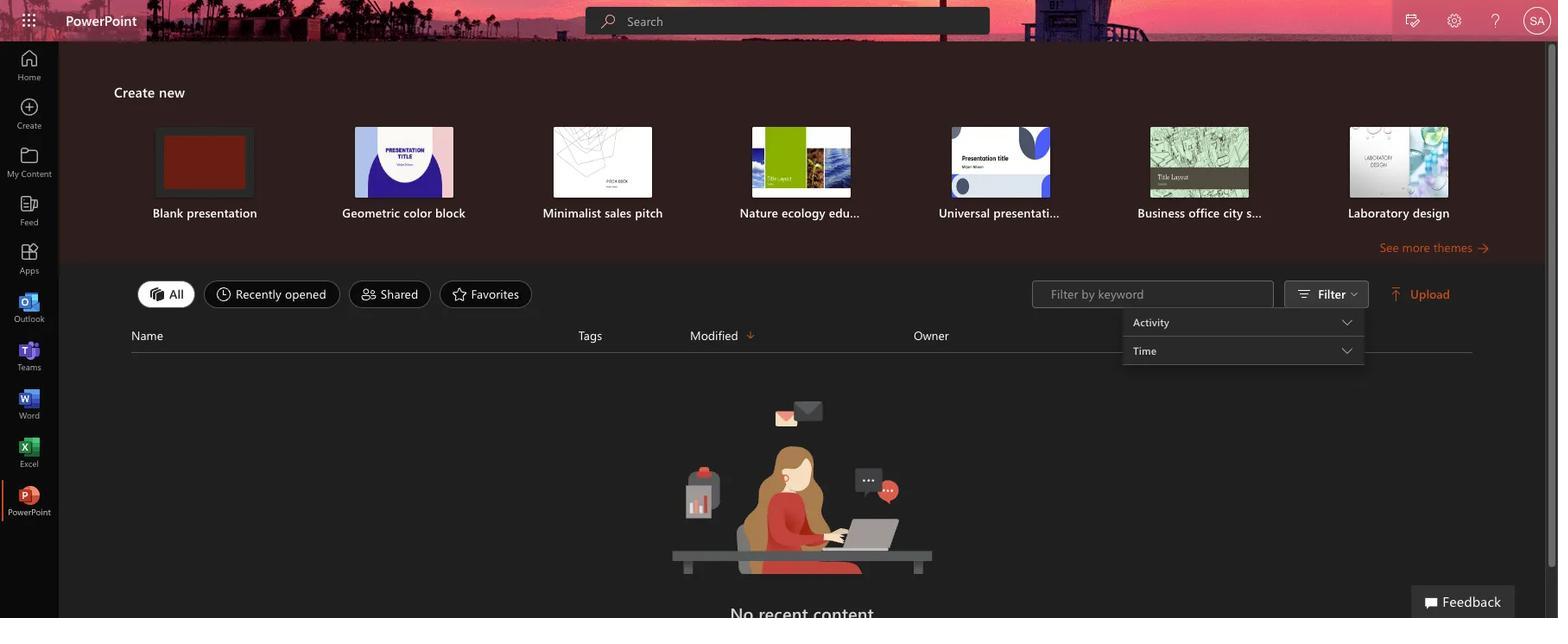 Task type: locate. For each thing, give the bounding box(es) containing it.
presentation right blank
[[187, 205, 257, 221]]

activity
[[1134, 315, 1170, 329], [1138, 327, 1178, 343]]

2 presentation from the left
[[994, 205, 1064, 221]]

 upload
[[1390, 286, 1451, 302]]

go to excel image
[[21, 444, 38, 461]]

upload
[[1411, 286, 1451, 302]]

create new main content
[[59, 41, 1546, 619]]

menu
[[1123, 308, 1365, 308]]

minimalist sales pitch
[[543, 205, 663, 221]]

laboratory design element
[[1310, 127, 1489, 222]]

row inside create new main content
[[131, 326, 1473, 353]]

universal presentation element
[[912, 127, 1091, 222]]

apps image
[[21, 251, 38, 268]]

status
[[1033, 281, 1454, 369], [467, 602, 1138, 619]]

create new
[[114, 83, 185, 101]]

presentation
[[187, 205, 257, 221], [994, 205, 1064, 221]]

activity, column 5 of 5 column header
[[1138, 326, 1473, 346]]

row
[[131, 326, 1473, 353]]

0 horizontal spatial presentation
[[187, 205, 257, 221]]

go to powerpoint image
[[21, 493, 38, 510]]

Filter by keyword text field
[[1050, 286, 1265, 303]]

Search box. Suggestions appear as you type. search field
[[628, 7, 990, 35]]

list containing blank presentation
[[114, 111, 1491, 239]]

sa button
[[1517, 0, 1559, 41]]

tab list
[[133, 281, 1033, 308]]

1 vertical spatial status
[[467, 602, 1138, 619]]

go to teams image
[[21, 347, 38, 365]]

see
[[1380, 239, 1400, 256]]

shared tab
[[345, 281, 435, 308]]

status containing filter
[[1033, 281, 1454, 369]]

activity down filter by keyword text field
[[1134, 315, 1170, 329]]

powerpoint banner
[[0, 0, 1559, 45]]

1 presentation from the left
[[187, 205, 257, 221]]

name button
[[131, 326, 579, 346]]

minimalist sales pitch element
[[514, 127, 692, 222]]

recently opened element
[[204, 281, 340, 308]]

color
[[404, 205, 432, 221]]

business office city sketch presentation background (widescreen) element
[[1111, 127, 1290, 222]]

tab list containing all
[[133, 281, 1033, 308]]

themes
[[1434, 239, 1473, 256]]

feedback button
[[1412, 586, 1516, 619]]

row containing name
[[131, 326, 1473, 353]]

blank
[[153, 205, 183, 221]]

list inside create new main content
[[114, 111, 1491, 239]]

presentation down universal presentation image
[[994, 205, 1064, 221]]

business office city sketch presentation background (widescreen) image
[[1151, 127, 1250, 198]]

nature ecology education photo presentation image
[[753, 127, 852, 198]]

universal presentation
[[939, 205, 1064, 221]]

activity up time
[[1138, 327, 1178, 343]]

go to word image
[[21, 396, 38, 413]]

None search field
[[586, 7, 990, 35]]

0 vertical spatial status
[[1033, 281, 1454, 369]]

list
[[114, 111, 1491, 239]]

tab list inside create new main content
[[133, 281, 1033, 308]]

presentation for blank presentation
[[187, 205, 257, 221]]

filter 
[[1319, 286, 1358, 302]]

navigation
[[0, 41, 59, 525]]

shared element
[[349, 281, 431, 308]]

nature ecology education photo presentation element
[[713, 127, 891, 222]]

1 horizontal spatial presentation
[[994, 205, 1064, 221]]

powerpoint
[[66, 11, 137, 29]]

laboratory design
[[1349, 205, 1450, 221]]

tags, column 2 of 5 column header
[[579, 326, 690, 346]]

geometric color block image
[[355, 127, 453, 198]]



Task type: vqa. For each thing, say whether or not it's contained in the screenshot.
rightmost with
no



Task type: describe. For each thing, give the bounding box(es) containing it.
geometric color block element
[[315, 127, 493, 222]]

tags
[[579, 327, 603, 343]]

universal presentation image
[[952, 127, 1051, 198]]

block
[[435, 205, 466, 221]]

new
[[159, 83, 185, 101]]

geometric
[[342, 205, 400, 221]]

activity inside activity, column 5 of 5 column header
[[1138, 327, 1178, 343]]

create
[[114, 83, 155, 101]]

recently opened tab
[[200, 281, 345, 308]]

create image
[[21, 105, 38, 123]]

favorites
[[471, 286, 519, 302]]

feed image
[[21, 202, 38, 219]]

go to your outlook image
[[21, 299, 38, 316]]

presentation for universal presentation
[[994, 205, 1064, 221]]

owner
[[914, 327, 949, 343]]

favorites tab
[[435, 281, 537, 308]]

my content image
[[21, 154, 38, 171]]

time
[[1134, 344, 1157, 358]]

modified
[[690, 327, 739, 343]]

see more themes button
[[1380, 239, 1491, 257]]


[[1390, 288, 1404, 302]]

sa
[[1531, 14, 1545, 27]]

favorites element
[[439, 281, 532, 308]]

minimalist sales pitch image
[[554, 127, 652, 198]]

home image
[[21, 57, 38, 74]]

filter
[[1319, 286, 1346, 302]]

recently opened
[[236, 286, 327, 302]]

owner button
[[914, 326, 1138, 346]]

all tab
[[133, 281, 200, 308]]

shared
[[381, 286, 418, 302]]

see more themes
[[1380, 239, 1473, 256]]

minimalist
[[543, 205, 602, 221]]

menu inside status
[[1123, 308, 1365, 308]]


[[1351, 291, 1358, 298]]

geometric color block
[[342, 205, 466, 221]]

laboratory
[[1349, 205, 1410, 221]]

all
[[169, 286, 184, 302]]

sales
[[605, 205, 632, 221]]

feedback
[[1443, 593, 1502, 611]]

empty state icon image
[[672, 402, 933, 575]]

pitch
[[635, 205, 663, 221]]

name
[[131, 327, 163, 343]]

all element
[[137, 281, 195, 308]]

modified button
[[690, 326, 914, 346]]

blank presentation element
[[116, 127, 294, 222]]

recently
[[236, 286, 282, 302]]

opened
[[285, 286, 327, 302]]

laboratory design image
[[1350, 127, 1449, 198]]

more
[[1403, 239, 1431, 256]]

blank presentation
[[153, 205, 257, 221]]

universal
[[939, 205, 991, 221]]

design
[[1413, 205, 1450, 221]]



